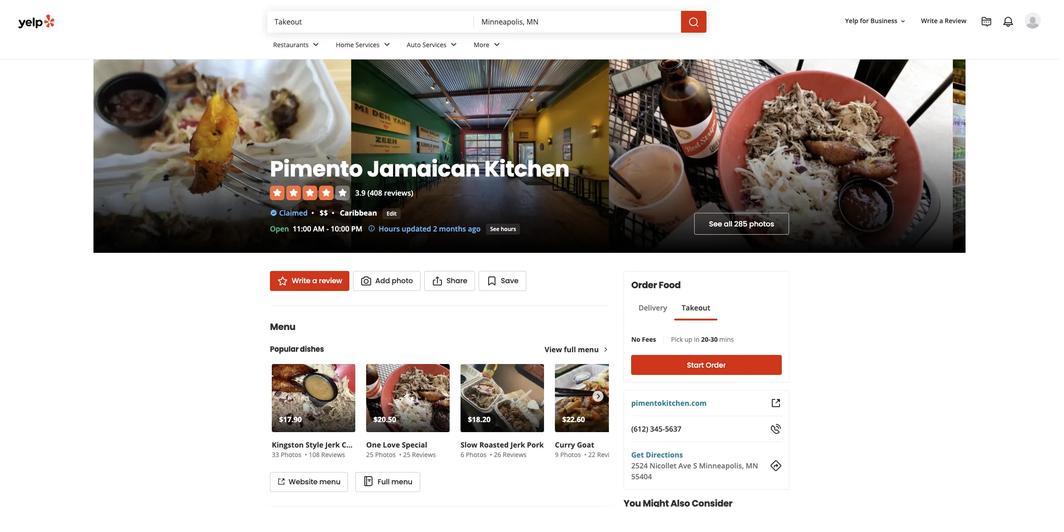 Task type: describe. For each thing, give the bounding box(es) containing it.
kingston
[[272, 440, 304, 450]]

auto services
[[407, 40, 447, 49]]

345-
[[650, 424, 665, 434]]

full
[[378, 477, 390, 487]]

kingston style jerk chicken image
[[272, 364, 355, 432]]

2 horizontal spatial menu
[[578, 345, 599, 355]]

30
[[711, 335, 718, 344]]

save
[[501, 276, 519, 286]]

6
[[461, 450, 464, 459]]

add photo
[[375, 276, 413, 286]]

minneapolis,
[[699, 461, 744, 471]]

108
[[309, 450, 320, 459]]

3.9 (408 reviews)
[[355, 188, 413, 198]]

none field find
[[275, 17, 467, 27]]

start order button
[[631, 355, 782, 375]]

get directions 2524 nicollet ave s minneapolis, mn 55404
[[631, 450, 758, 482]]

5637
[[665, 424, 682, 434]]

kingston style jerk chicken 33 photos
[[272, 440, 371, 459]]

photos inside kingston style jerk chicken 33 photos
[[281, 450, 302, 459]]

mn
[[746, 461, 758, 471]]

delivery
[[639, 303, 667, 313]]

a for review
[[312, 276, 317, 286]]

photo of pimento jamaican kitchen - minneapolis, mn, us. plantains, really good image
[[94, 59, 351, 253]]

restaurants
[[273, 40, 309, 49]]

notifications image
[[1003, 16, 1014, 27]]

get directions link
[[631, 450, 683, 460]]

menu for full menu
[[392, 477, 413, 487]]

ave
[[678, 461, 691, 471]]

24 share v2 image
[[432, 276, 443, 286]]

yelp for business
[[846, 17, 898, 25]]

photos inside one love special 25 photos
[[375, 450, 396, 459]]

share
[[447, 276, 467, 286]]

tab list containing delivery
[[631, 302, 718, 320]]

services for auto services
[[423, 40, 447, 49]]

jerk for roasted
[[511, 440, 525, 450]]

none field near
[[482, 17, 674, 27]]

2524
[[631, 461, 648, 471]]

(408 reviews) link
[[368, 188, 413, 198]]

22
[[588, 450, 596, 459]]

curry
[[555, 440, 575, 450]]

caribbean link
[[340, 208, 377, 218]]

$$
[[320, 208, 328, 218]]

24 chevron down v2 image
[[311, 39, 322, 50]]

updated
[[402, 224, 431, 234]]

pimentokitchen.com
[[631, 398, 707, 408]]

photos inside slow roasted jerk pork 6 photos
[[466, 450, 487, 459]]

roasted
[[480, 440, 509, 450]]

33
[[272, 450, 279, 459]]

11:00
[[293, 224, 311, 234]]

yelp for business button
[[842, 13, 911, 29]]

one love special image
[[366, 364, 450, 432]]

photo of pimento jamaican kitchen - minneapolis, mn, us. image
[[953, 59, 1060, 253]]

$18.20
[[468, 414, 491, 424]]

14 chevron right outline image
[[603, 346, 609, 353]]

slow roasted jerk pork image
[[461, 364, 544, 432]]

auto services link
[[400, 33, 467, 59]]

jerk for style
[[325, 440, 340, 450]]

16 external link v2 image
[[278, 478, 285, 485]]

user actions element
[[838, 11, 1054, 67]]

22 reviews
[[588, 450, 621, 459]]

curry goat image
[[555, 364, 639, 432]]

24 chevron down v2 image for auto services
[[449, 39, 459, 50]]

photo of pimento jamaican kitchen - minneapolis, mn, us. inside image
[[351, 59, 609, 253]]

pimento
[[270, 154, 363, 184]]

26
[[494, 450, 501, 459]]

add
[[375, 276, 390, 286]]

16 chevron down v2 image
[[900, 18, 907, 25]]

order inside button
[[706, 360, 726, 370]]

reviews for goat
[[597, 450, 621, 459]]

edit button
[[383, 208, 401, 219]]

fees
[[642, 335, 656, 344]]

9
[[555, 450, 559, 459]]

full menu link
[[356, 472, 420, 492]]

projects image
[[981, 16, 992, 27]]

$22.60
[[562, 414, 585, 424]]

auto
[[407, 40, 421, 49]]

caribbean
[[340, 208, 377, 218]]

-
[[327, 224, 329, 234]]

24 save outline v2 image
[[487, 276, 497, 286]]

write for write a review
[[921, 17, 938, 25]]

ago
[[468, 224, 481, 234]]

full menu
[[378, 477, 413, 487]]

months
[[439, 224, 466, 234]]

25 reviews
[[403, 450, 436, 459]]

edit
[[387, 209, 397, 217]]

reviews for love
[[412, 450, 436, 459]]

see for see all 285 photos
[[709, 219, 722, 229]]

home services link
[[329, 33, 400, 59]]

full
[[564, 345, 576, 355]]

restaurants link
[[266, 33, 329, 59]]

website
[[289, 477, 318, 487]]

24 star v2 image
[[277, 276, 288, 286]]

20-
[[701, 335, 711, 344]]

photo of pimento jamaican kitchen - minneapolis, mn, us. one love special - pork, chicken, and slaw atop red beans and rice image
[[609, 59, 953, 253]]

goat
[[577, 440, 594, 450]]



Task type: vqa. For each thing, say whether or not it's contained in the screenshot.
THE MINS
yes



Task type: locate. For each thing, give the bounding box(es) containing it.
order
[[631, 279, 657, 291], [706, 360, 726, 370]]

1 horizontal spatial 25
[[403, 450, 411, 459]]

0 horizontal spatial services
[[356, 40, 380, 49]]

pimentokitchen.com link
[[631, 398, 707, 408]]

2
[[433, 224, 437, 234]]

review
[[945, 17, 967, 25]]

search image
[[689, 17, 700, 28]]

1 jerk from the left
[[325, 440, 340, 450]]

24 chevron down v2 image right auto services
[[449, 39, 459, 50]]

view full menu
[[545, 345, 599, 355]]

jerk up 26 reviews
[[511, 440, 525, 450]]

24 menu v2 image
[[363, 476, 374, 487]]

photos
[[749, 219, 774, 229]]

1 reviews from the left
[[321, 450, 345, 459]]

photos inside curry goat 9 photos
[[560, 450, 581, 459]]

website menu link
[[270, 472, 348, 492]]

yelp
[[846, 17, 859, 25]]

26 reviews
[[494, 450, 527, 459]]

Near text field
[[482, 17, 674, 27]]

photos
[[281, 450, 302, 459], [375, 450, 396, 459], [466, 450, 487, 459], [560, 450, 581, 459]]

1 vertical spatial write
[[292, 276, 311, 286]]

pork
[[527, 440, 544, 450]]

24 chevron down v2 image left the auto
[[382, 39, 392, 50]]

25 inside one love special 25 photos
[[366, 450, 374, 459]]

write a review
[[292, 276, 342, 286]]

a
[[940, 17, 944, 25], [312, 276, 317, 286]]

claimed
[[279, 208, 308, 218]]

1 horizontal spatial services
[[423, 40, 447, 49]]

see left all
[[709, 219, 722, 229]]

write left review
[[921, 17, 938, 25]]

start
[[687, 360, 704, 370]]

business categories element
[[266, 33, 1041, 59]]

25
[[366, 450, 374, 459], [403, 450, 411, 459]]

am
[[313, 224, 325, 234]]

services
[[356, 40, 380, 49], [423, 40, 447, 49]]

services right the auto
[[423, 40, 447, 49]]

start order
[[687, 360, 726, 370]]

24 chevron down v2 image for home services
[[382, 39, 392, 50]]

view
[[545, 345, 562, 355]]

save button
[[479, 271, 526, 291]]

24 directions v2 image
[[771, 460, 782, 471]]

love
[[383, 440, 400, 450]]

0 horizontal spatial 24 chevron down v2 image
[[382, 39, 392, 50]]

see inside "link"
[[490, 225, 500, 233]]

(408
[[368, 188, 382, 198]]

share button
[[424, 271, 475, 291]]

1 none field from the left
[[275, 17, 467, 27]]

info alert
[[368, 223, 481, 234]]

Find text field
[[275, 17, 467, 27]]

1 horizontal spatial a
[[940, 17, 944, 25]]

(612) 345-5637
[[631, 424, 682, 434]]

25 down one
[[366, 450, 374, 459]]

see hours
[[490, 225, 516, 233]]

home
[[336, 40, 354, 49]]

reviews
[[321, 450, 345, 459], [412, 450, 436, 459], [503, 450, 527, 459], [597, 450, 621, 459]]

write inside user actions element
[[921, 17, 938, 25]]

popular dishes
[[270, 344, 324, 355]]

photos down 'slow'
[[466, 450, 487, 459]]

0 horizontal spatial a
[[312, 276, 317, 286]]

3 reviews from the left
[[503, 450, 527, 459]]

services right 'home'
[[356, 40, 380, 49]]

0 horizontal spatial see
[[490, 225, 500, 233]]

maria w. image
[[1025, 12, 1041, 29]]

hours updated 2 months ago
[[379, 224, 481, 234]]

2 photos from the left
[[375, 450, 396, 459]]

25 down "special"
[[403, 450, 411, 459]]

curry goat 9 photos
[[555, 440, 594, 459]]

4 reviews from the left
[[597, 450, 621, 459]]

business
[[871, 17, 898, 25]]

see hours link
[[486, 224, 520, 235]]

jerk inside slow roasted jerk pork 6 photos
[[511, 440, 525, 450]]

1 services from the left
[[356, 40, 380, 49]]

slow
[[461, 440, 478, 450]]

2 services from the left
[[423, 40, 447, 49]]

2 none field from the left
[[482, 17, 674, 27]]

reviews right 108
[[321, 450, 345, 459]]

hours
[[379, 224, 400, 234]]

hours
[[501, 225, 516, 233]]

1 horizontal spatial write
[[921, 17, 938, 25]]

chicken
[[342, 440, 371, 450]]

tab list
[[631, 302, 718, 320]]

more link
[[467, 33, 510, 59]]

order up delivery
[[631, 279, 657, 291]]

services for home services
[[356, 40, 380, 49]]

10:00
[[331, 224, 349, 234]]

kitchen
[[485, 154, 570, 184]]

pm
[[351, 224, 362, 234]]

4 photos from the left
[[560, 450, 581, 459]]

0 horizontal spatial jerk
[[325, 440, 340, 450]]

reviews right "26"
[[503, 450, 527, 459]]

24 chevron down v2 image inside auto services link
[[449, 39, 459, 50]]

menu element
[[256, 306, 641, 492]]

None field
[[275, 17, 467, 27], [482, 17, 674, 27]]

0 horizontal spatial 25
[[366, 450, 374, 459]]

location & hours element
[[270, 507, 609, 507]]

3 photos from the left
[[466, 450, 487, 459]]

get
[[631, 450, 644, 460]]

24 external link v2 image
[[771, 398, 782, 409]]

reviews right '22'
[[597, 450, 621, 459]]

$20.50
[[374, 414, 396, 424]]

1 24 chevron down v2 image from the left
[[382, 39, 392, 50]]

24 chevron down v2 image right 'more'
[[491, 39, 502, 50]]

16 claim filled v2 image
[[270, 209, 277, 216]]

1 vertical spatial order
[[706, 360, 726, 370]]

1 horizontal spatial none field
[[482, 17, 674, 27]]

24 chevron down v2 image
[[382, 39, 392, 50], [449, 39, 459, 50], [491, 39, 502, 50]]

1 photos from the left
[[281, 450, 302, 459]]

a for review
[[940, 17, 944, 25]]

popular
[[270, 344, 299, 355]]

1 horizontal spatial order
[[706, 360, 726, 370]]

takeout tab panel
[[631, 320, 718, 324]]

reviews down "special"
[[412, 450, 436, 459]]

write for write a review
[[292, 276, 311, 286]]

add photo link
[[353, 271, 421, 291]]

24 chevron down v2 image for more
[[491, 39, 502, 50]]

menu right the full
[[392, 477, 413, 487]]

3.9
[[355, 188, 366, 198]]

1 horizontal spatial menu
[[392, 477, 413, 487]]

285
[[734, 219, 748, 229]]

2 25 from the left
[[403, 450, 411, 459]]

2 24 chevron down v2 image from the left
[[449, 39, 459, 50]]

review
[[319, 276, 342, 286]]

next image
[[593, 391, 603, 402]]

0 horizontal spatial order
[[631, 279, 657, 291]]

jerk inside kingston style jerk chicken 33 photos
[[325, 440, 340, 450]]

3.9 star rating image
[[270, 185, 350, 200]]

see left hours in the top of the page
[[490, 225, 500, 233]]

24 phone v2 image
[[771, 424, 782, 434]]

16 info v2 image
[[368, 225, 375, 232]]

write a review
[[921, 17, 967, 25]]

menu for website menu
[[320, 477, 341, 487]]

jerk up 108 reviews
[[325, 440, 340, 450]]

write right the 24 star v2 image
[[292, 276, 311, 286]]

photos down curry
[[560, 450, 581, 459]]

24 chevron down v2 image inside more link
[[491, 39, 502, 50]]

all
[[724, 219, 733, 229]]

no
[[631, 335, 640, 344]]

1 vertical spatial a
[[312, 276, 317, 286]]

2 jerk from the left
[[511, 440, 525, 450]]

1 horizontal spatial 24 chevron down v2 image
[[449, 39, 459, 50]]

0 vertical spatial write
[[921, 17, 938, 25]]

None search field
[[267, 11, 709, 33]]

directions
[[646, 450, 683, 460]]

write
[[921, 17, 938, 25], [292, 276, 311, 286]]

1 horizontal spatial jerk
[[511, 440, 525, 450]]

pick
[[671, 335, 683, 344]]

menu left 14 chevron right outline image on the bottom of the page
[[578, 345, 599, 355]]

jamaican
[[367, 154, 480, 184]]

see for see hours
[[490, 225, 500, 233]]

up
[[685, 335, 692, 344]]

2 horizontal spatial 24 chevron down v2 image
[[491, 39, 502, 50]]

takeout
[[682, 303, 710, 313]]

in
[[694, 335, 700, 344]]

dishes
[[300, 344, 324, 355]]

photos down the love at bottom
[[375, 450, 396, 459]]

1 25 from the left
[[366, 450, 374, 459]]

0 vertical spatial a
[[940, 17, 944, 25]]

reviews for roasted
[[503, 450, 527, 459]]

1 horizontal spatial see
[[709, 219, 722, 229]]

photos down kingston
[[281, 450, 302, 459]]

2 reviews from the left
[[412, 450, 436, 459]]

jerk
[[325, 440, 340, 450], [511, 440, 525, 450]]

open 11:00 am - 10:00 pm
[[270, 224, 362, 234]]

write a review link
[[918, 13, 971, 29]]

0 horizontal spatial none field
[[275, 17, 467, 27]]

reviews for style
[[321, 450, 345, 459]]

0 horizontal spatial menu
[[320, 477, 341, 487]]

24 camera v2 image
[[361, 276, 372, 286]]

24 chevron down v2 image inside the home services link
[[382, 39, 392, 50]]

order right start
[[706, 360, 726, 370]]

previous image
[[276, 391, 286, 402]]

photo
[[392, 276, 413, 286]]

more
[[474, 40, 490, 49]]

order food
[[631, 279, 681, 291]]

menu right website
[[320, 477, 341, 487]]

menu
[[270, 320, 296, 333]]

55404
[[631, 472, 652, 482]]

nicollet
[[650, 461, 677, 471]]

view full menu link
[[545, 345, 609, 355]]

0 vertical spatial order
[[631, 279, 657, 291]]

3 24 chevron down v2 image from the left
[[491, 39, 502, 50]]

0 horizontal spatial write
[[292, 276, 311, 286]]



